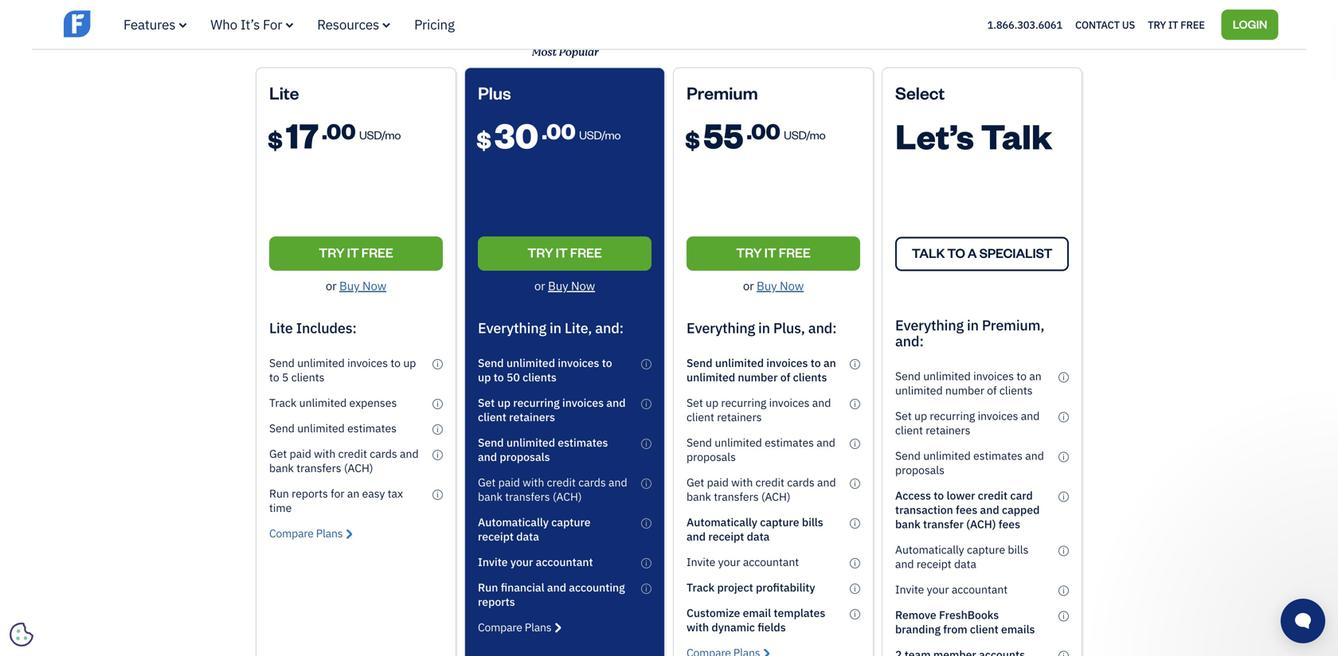 Task type: describe. For each thing, give the bounding box(es) containing it.
fields
[[758, 620, 786, 635]]

accounting
[[569, 580, 625, 595]]

project
[[717, 580, 753, 595]]

automatically capture bills and receipt data for select
[[895, 542, 1029, 572]]

with for lite includes:
[[314, 446, 336, 461]]

it
[[1169, 18, 1179, 31]]

contact us
[[1075, 18, 1135, 31]]

clients inside the send unlimited invoices to up to 50 clients
[[523, 370, 557, 385]]

50
[[507, 370, 520, 385]]

2 buy now link from the left
[[548, 278, 595, 293]]

(ach) for lite includes:
[[344, 461, 373, 475]]

client inside remove freshbooks branding from client emails
[[970, 622, 999, 637]]

$ for lite
[[268, 124, 283, 154]]

try for try it free link
[[1148, 18, 1166, 31]]

(ach) inside access to lower credit card transaction fees and capped bank transfer (ach) fees
[[967, 517, 996, 532]]

transaction
[[895, 503, 953, 517]]

0 horizontal spatial everything
[[478, 319, 546, 337]]

clients down premium,
[[1000, 383, 1033, 398]]

compare plans for lite
[[269, 526, 343, 541]]

customize
[[687, 606, 740, 620]]

0 horizontal spatial invite
[[478, 555, 508, 569]]

paid for premium
[[707, 475, 729, 490]]

transfer
[[923, 517, 964, 532]]

proposals for select
[[895, 463, 945, 478]]

bills for select
[[1008, 542, 1029, 557]]

contact us link
[[1075, 14, 1135, 35]]

reports inside run financial and accounting reports
[[478, 595, 515, 609]]

time
[[269, 501, 292, 515]]

get for lite
[[269, 446, 287, 461]]

proposals for premium
[[687, 450, 736, 464]]

pricing link
[[414, 16, 455, 33]]

select
[[895, 81, 945, 103]]

5
[[282, 370, 289, 385]]

for
[[263, 16, 282, 33]]

plans for in
[[525, 620, 552, 635]]

tax
[[388, 486, 403, 501]]

get for premium
[[687, 475, 705, 490]]

estimates for select
[[974, 448, 1023, 463]]

login link
[[1222, 9, 1279, 40]]

0 horizontal spatial proposals
[[500, 450, 550, 464]]

track project profitability
[[687, 580, 815, 595]]

0 horizontal spatial set
[[478, 395, 495, 410]]

buy now link for lite
[[339, 278, 386, 293]]

an for select
[[1030, 369, 1042, 384]]

track for track project profitability
[[687, 580, 715, 595]]

try for 2nd try it free link from the right
[[528, 244, 553, 261]]

send unlimited estimates and proposals for premium
[[687, 435, 836, 464]]

specialist
[[980, 245, 1053, 261]]

freshbooks
[[939, 608, 999, 623]]

in for premium
[[758, 319, 770, 337]]

free inside try it free link
[[1181, 18, 1205, 31]]

remove freshbooks branding from client emails
[[895, 608, 1035, 637]]

set for premium
[[687, 395, 703, 410]]

try it free
[[1148, 18, 1205, 31]]

0 horizontal spatial send unlimited estimates and proposals
[[478, 435, 608, 464]]

1 horizontal spatial paid
[[498, 475, 520, 490]]

credit for select
[[978, 488, 1008, 503]]

accountant for select
[[952, 582, 1008, 597]]

to up expenses
[[391, 356, 401, 370]]

cookie preferences image
[[10, 623, 33, 647]]

it for premium
[[765, 244, 776, 261]]

run financial and accounting reports
[[478, 580, 625, 609]]

plus
[[478, 81, 511, 103]]

to left 5
[[269, 370, 279, 385]]

client for everything in plus, and:
[[687, 410, 715, 424]]

1 horizontal spatial fees
[[999, 517, 1021, 532]]

email
[[743, 606, 771, 620]]

0 horizontal spatial and:
[[595, 319, 624, 337]]

usd/mo for lite
[[359, 127, 401, 142]]

send unlimited invoices to up to 50 clients
[[478, 356, 612, 385]]

set for select
[[895, 409, 912, 423]]

track for track unlimited expenses
[[269, 395, 297, 410]]

send inside the send unlimited invoices to up to 5 clients
[[269, 356, 295, 370]]

compare plans link for lite
[[269, 526, 352, 541]]

0 horizontal spatial invite your accountant
[[478, 555, 593, 569]]

capture for premium
[[760, 515, 800, 530]]

run for run financial and accounting reports
[[478, 580, 498, 595]]

an for premium
[[824, 356, 836, 370]]

us
[[1122, 18, 1135, 31]]

receipt inside automatically capture receipt data
[[478, 529, 514, 544]]

automatically for select
[[895, 542, 964, 557]]

to down premium,
[[1017, 369, 1027, 384]]

send unlimited estimates and proposals for select
[[895, 448, 1044, 478]]

invite your accountant for premium
[[687, 555, 799, 569]]

everything in plus, and:
[[687, 319, 837, 337]]

features
[[123, 16, 175, 33]]

0 horizontal spatial fees
[[956, 503, 978, 517]]

expenses
[[349, 395, 397, 410]]

in for select
[[967, 316, 979, 335]]

your for select
[[927, 582, 949, 597]]

estimates for lite
[[347, 421, 397, 436]]

1 horizontal spatial transfers
[[505, 489, 550, 504]]

0 horizontal spatial in
[[550, 319, 561, 337]]

0 horizontal spatial retainers
[[509, 410, 555, 424]]

get paid with credit cards and bank transfers (ach) for lite
[[269, 446, 419, 475]]

talk to a specialist link
[[895, 237, 1069, 271]]

premium
[[687, 81, 758, 103]]

run for run reports for an easy tax time
[[269, 486, 289, 501]]

1.866.303.6061 link
[[988, 18, 1063, 31]]

cards for lite
[[370, 446, 397, 461]]

try it free link for premium
[[687, 237, 860, 271]]

try it free link
[[1148, 14, 1205, 35]]

lite,
[[565, 319, 592, 337]]

$ for premium
[[685, 124, 700, 154]]

capped
[[1002, 503, 1040, 517]]

data for select
[[954, 557, 977, 572]]

from
[[943, 622, 968, 637]]

lite for lite includes:
[[269, 319, 293, 337]]

automatically capture receipt data
[[478, 515, 591, 544]]

to inside access to lower credit card transaction fees and capped bank transfer (ach) fees
[[934, 488, 944, 503]]

bills for premium
[[802, 515, 824, 530]]

dynamic
[[712, 620, 755, 635]]

features link
[[123, 16, 187, 33]]

everything for select
[[895, 316, 964, 335]]

to left a
[[947, 245, 965, 261]]

it for lite
[[347, 244, 359, 261]]

number for premium
[[738, 370, 778, 385]]

run reports for an easy tax time
[[269, 486, 403, 515]]

2 try it free link from the left
[[478, 237, 652, 271]]

try for try it free link corresponding to lite
[[319, 244, 345, 261]]

send unlimited invoices to an unlimited number of clients for premium
[[687, 356, 836, 385]]

0 vertical spatial talk
[[981, 113, 1052, 158]]

automatically capture bills and receipt data for premium
[[687, 515, 824, 544]]

bank for everything in lite, and:
[[478, 489, 503, 504]]

or buy now for premium
[[743, 278, 804, 293]]

contact
[[1075, 18, 1120, 31]]

retainers for select
[[926, 423, 971, 438]]

data for premium
[[747, 529, 770, 544]]

a
[[968, 245, 977, 261]]

recurring for premium
[[721, 395, 767, 410]]

or for premium
[[743, 278, 754, 293]]

1 horizontal spatial get paid with credit cards and bank transfers (ach)
[[478, 475, 627, 504]]

send unlimited estimates
[[269, 421, 397, 436]]

remove
[[895, 608, 937, 623]]

up for everything in lite, and:
[[498, 395, 511, 410]]

talk to a specialist
[[912, 245, 1053, 261]]

try it free link for lite
[[269, 237, 443, 271]]

financial
[[501, 580, 545, 595]]

who
[[211, 16, 237, 33]]

bank for lite includes:
[[269, 461, 294, 475]]

client for everything in premium, and:
[[895, 423, 923, 438]]

unlimited inside the send unlimited invoices to up to 5 clients
[[297, 356, 345, 370]]

transfers for lite
[[297, 461, 341, 475]]

receipt for select
[[917, 557, 952, 572]]

(ach) for everything in lite, and:
[[553, 489, 582, 504]]



Task type: locate. For each thing, give the bounding box(es) containing it.
2 horizontal spatial transfers
[[714, 489, 759, 504]]

1 now from the left
[[362, 278, 386, 293]]

0 horizontal spatial buy now link
[[339, 278, 386, 293]]

try it free for lite
[[319, 244, 393, 261]]

3 try it free from the left
[[736, 244, 811, 261]]

run inside run financial and accounting reports
[[478, 580, 498, 595]]

0 horizontal spatial bills
[[802, 515, 824, 530]]

try it free link
[[269, 237, 443, 271], [478, 237, 652, 271], [687, 237, 860, 271]]

number
[[738, 370, 778, 385], [946, 383, 985, 398]]

invite your accountant for select
[[895, 582, 1008, 597]]

1 buy from the left
[[339, 278, 360, 293]]

pricing
[[414, 16, 455, 33]]

1 horizontal spatial and:
[[808, 319, 837, 337]]

compare plans
[[269, 526, 343, 541], [478, 620, 552, 635]]

buy up the everything in lite, and:
[[548, 278, 568, 293]]

1 horizontal spatial compare plans
[[478, 620, 552, 635]]

0 vertical spatial compare
[[269, 526, 314, 541]]

0 horizontal spatial try it free
[[319, 244, 393, 261]]

try up the everything in lite, and:
[[528, 244, 553, 261]]

3 or buy now from the left
[[743, 278, 804, 293]]

accountant
[[536, 555, 593, 569], [743, 555, 799, 569], [952, 582, 1008, 597]]

clients inside the send unlimited invoices to up to 5 clients
[[291, 370, 325, 385]]

in
[[967, 316, 979, 335], [550, 319, 561, 337], [758, 319, 770, 337]]

data up financial
[[516, 529, 539, 544]]

1 or buy now from the left
[[326, 278, 386, 293]]

2 horizontal spatial an
[[1030, 369, 1042, 384]]

send inside the send unlimited invoices to up to 50 clients
[[478, 356, 504, 370]]

now
[[362, 278, 386, 293], [571, 278, 595, 293], [780, 278, 804, 293]]

who it's for
[[211, 16, 282, 33]]

1 vertical spatial run
[[478, 580, 498, 595]]

0 vertical spatial plans
[[316, 526, 343, 541]]

2 horizontal spatial $
[[685, 124, 700, 154]]

and inside access to lower credit card transaction fees and capped bank transfer (ach) fees
[[980, 503, 1000, 517]]

0 horizontal spatial recurring
[[513, 395, 560, 410]]

credit for lite
[[338, 446, 367, 461]]

client
[[478, 410, 507, 424], [687, 410, 715, 424], [895, 423, 923, 438], [970, 622, 999, 637]]

up for everything in premium, and:
[[915, 409, 927, 423]]

includes:
[[296, 319, 357, 337]]

2 horizontal spatial buy
[[757, 278, 777, 293]]

0 horizontal spatial an
[[347, 486, 360, 501]]

or buy now up lite,
[[534, 278, 595, 293]]

0 vertical spatial compare plans
[[269, 526, 343, 541]]

now for premium
[[780, 278, 804, 293]]

unlimited
[[297, 356, 345, 370], [507, 356, 555, 370], [715, 356, 764, 370], [923, 369, 971, 384], [687, 370, 735, 385], [895, 383, 943, 398], [299, 395, 347, 410], [297, 421, 345, 436], [507, 435, 555, 450], [715, 435, 762, 450], [923, 448, 971, 463]]

2 try it free from the left
[[528, 244, 602, 261]]

compare plans link for everything
[[478, 620, 561, 635]]

3 .00 usd/mo from the left
[[747, 117, 826, 145]]

invite your accountant up project
[[687, 555, 799, 569]]

paid for lite
[[290, 446, 311, 461]]

to left the 50
[[494, 370, 504, 385]]

0 horizontal spatial reports
[[292, 486, 328, 501]]

2 horizontal spatial your
[[927, 582, 949, 597]]

or up everything in plus, and:
[[743, 278, 754, 293]]

0 vertical spatial track
[[269, 395, 297, 410]]

run left for on the bottom left of the page
[[269, 486, 289, 501]]

3 try it free link from the left
[[687, 237, 860, 271]]

run left financial
[[478, 580, 498, 595]]

2 .00 from the left
[[542, 117, 576, 145]]

2 horizontal spatial send unlimited estimates and proposals
[[895, 448, 1044, 478]]

.00 usd/mo for lite
[[322, 117, 401, 145]]

capture for select
[[967, 542, 1005, 557]]

1 $ from the left
[[268, 124, 283, 154]]

0 horizontal spatial .00 usd/mo
[[322, 117, 401, 145]]

plans
[[316, 526, 343, 541], [525, 620, 552, 635]]

clients right the 50
[[523, 370, 557, 385]]

track unlimited expenses
[[269, 395, 397, 410]]

get paid with credit cards and bank transfers (ach)
[[269, 446, 419, 475], [478, 475, 627, 504], [687, 475, 836, 504]]

bills down the capped
[[1008, 542, 1029, 557]]

access to lower credit card transaction fees and capped bank transfer (ach) fees
[[895, 488, 1040, 532]]

2 $ from the left
[[476, 124, 492, 154]]

invite your accountant
[[478, 555, 593, 569], [687, 555, 799, 569], [895, 582, 1008, 597]]

credit
[[338, 446, 367, 461], [547, 475, 576, 490], [756, 475, 785, 490], [978, 488, 1008, 503]]

1 horizontal spatial .00 usd/mo
[[542, 117, 621, 145]]

bills up profitability
[[802, 515, 824, 530]]

0 horizontal spatial get
[[269, 446, 287, 461]]

receipt for premium
[[709, 529, 744, 544]]

estimates for premium
[[765, 435, 814, 450]]

fees down card
[[999, 517, 1021, 532]]

1 horizontal spatial try it free
[[528, 244, 602, 261]]

fees
[[956, 503, 978, 517], [999, 517, 1021, 532]]

3 buy from the left
[[757, 278, 777, 293]]

compare plans for everything
[[478, 620, 552, 635]]

set up recurring invoices and client retainers
[[478, 395, 626, 424], [687, 395, 831, 424], [895, 409, 1040, 438]]

and inside run financial and accounting reports
[[547, 580, 566, 595]]

2 horizontal spatial get paid with credit cards and bank transfers (ach)
[[687, 475, 836, 504]]

.00 for premium
[[747, 117, 781, 145]]

2 horizontal spatial accountant
[[952, 582, 1008, 597]]

send unlimited invoices to an unlimited number of clients down everything in plus, and:
[[687, 356, 836, 385]]

2 buy from the left
[[548, 278, 568, 293]]

1 horizontal spatial now
[[571, 278, 595, 293]]

to down the everything in lite, and:
[[602, 356, 612, 370]]

buy up everything in plus, and:
[[757, 278, 777, 293]]

get paid with credit cards and bank transfers (ach) for premium
[[687, 475, 836, 504]]

invoices
[[347, 356, 388, 370], [558, 356, 599, 370], [767, 356, 808, 370], [974, 369, 1014, 384], [562, 395, 604, 410], [769, 395, 810, 410], [978, 409, 1019, 423]]

or buy now
[[326, 278, 386, 293], [534, 278, 595, 293], [743, 278, 804, 293]]

capture down access to lower credit card transaction fees and capped bank transfer (ach) fees
[[967, 542, 1005, 557]]

retainers for premium
[[717, 410, 762, 424]]

3 now from the left
[[780, 278, 804, 293]]

in left plus,
[[758, 319, 770, 337]]

0 horizontal spatial of
[[781, 370, 791, 385]]

(ach)
[[344, 461, 373, 475], [553, 489, 582, 504], [761, 489, 791, 504], [967, 517, 996, 532]]

0 horizontal spatial talk
[[912, 245, 945, 261]]

compare plans down the time
[[269, 526, 343, 541]]

of for select
[[987, 383, 997, 398]]

2 horizontal spatial receipt
[[917, 557, 952, 572]]

automatically up financial
[[478, 515, 549, 530]]

profitability
[[756, 580, 815, 595]]

try it free
[[319, 244, 393, 261], [528, 244, 602, 261], [736, 244, 811, 261]]

1 horizontal spatial get
[[478, 475, 496, 490]]

access
[[895, 488, 931, 503]]

1 vertical spatial lite
[[269, 319, 293, 337]]

accountant for premium
[[743, 555, 799, 569]]

lite for lite
[[269, 81, 299, 103]]

2 horizontal spatial or
[[743, 278, 754, 293]]

buy now link up plus,
[[757, 278, 804, 293]]

it's
[[240, 16, 260, 33]]

of for premium
[[781, 370, 791, 385]]

your up financial
[[511, 555, 533, 569]]

with for everything in lite, and:
[[523, 475, 544, 490]]

1 horizontal spatial set up recurring invoices and client retainers
[[687, 395, 831, 424]]

1 .00 from the left
[[322, 117, 356, 145]]

everything for premium
[[687, 319, 755, 337]]

an
[[824, 356, 836, 370], [1030, 369, 1042, 384], [347, 486, 360, 501]]

automatically inside automatically capture receipt data
[[478, 515, 549, 530]]

data
[[516, 529, 539, 544], [747, 529, 770, 544], [954, 557, 977, 572]]

0 horizontal spatial now
[[362, 278, 386, 293]]

plans down run financial and accounting reports
[[525, 620, 552, 635]]

2 horizontal spatial set up recurring invoices and client retainers
[[895, 409, 1040, 438]]

2 it from the left
[[556, 244, 568, 261]]

recurring for select
[[930, 409, 975, 423]]

1 horizontal spatial $
[[476, 124, 492, 154]]

1 horizontal spatial number
[[946, 383, 985, 398]]

0 horizontal spatial your
[[511, 555, 533, 569]]

send unlimited invoices to up to 5 clients
[[269, 356, 416, 385]]

easy
[[362, 486, 385, 501]]

up inside the send unlimited invoices to up to 50 clients
[[478, 370, 491, 385]]

0 horizontal spatial paid
[[290, 446, 311, 461]]

fees right transaction
[[956, 503, 978, 517]]

cards for premium
[[787, 475, 815, 490]]

compare plans link down the time
[[269, 526, 352, 541]]

capture up accounting
[[551, 515, 591, 530]]

2 horizontal spatial capture
[[967, 542, 1005, 557]]

2 or buy now from the left
[[534, 278, 595, 293]]

paid
[[290, 446, 311, 461], [498, 475, 520, 490], [707, 475, 729, 490]]

2 horizontal spatial set
[[895, 409, 912, 423]]

3 or from the left
[[743, 278, 754, 293]]

1 vertical spatial plans
[[525, 620, 552, 635]]

.00 for lite
[[322, 117, 356, 145]]

buy up "includes:"
[[339, 278, 360, 293]]

1 try it free from the left
[[319, 244, 393, 261]]

invite up 'remove'
[[895, 582, 924, 597]]

your up 'remove'
[[927, 582, 949, 597]]

and: inside everything in premium, and:
[[895, 332, 924, 350]]

lite includes:
[[269, 319, 357, 337]]

try left it
[[1148, 18, 1166, 31]]

1 try it free link from the left
[[269, 237, 443, 271]]

talk inside talk to a specialist link
[[912, 245, 945, 261]]

(ach) for everything in plus, and:
[[761, 489, 791, 504]]

0 horizontal spatial accountant
[[536, 555, 593, 569]]

1 horizontal spatial reports
[[478, 595, 515, 609]]

2 horizontal spatial or buy now
[[743, 278, 804, 293]]

1 horizontal spatial capture
[[760, 515, 800, 530]]

send unlimited estimates and proposals
[[478, 435, 608, 464], [687, 435, 836, 464], [895, 448, 1044, 478]]

track up customize
[[687, 580, 715, 595]]

plans down run reports for an easy tax time
[[316, 526, 343, 541]]

and: for select
[[895, 332, 924, 350]]

in left premium,
[[967, 316, 979, 335]]

2 lite from the top
[[269, 319, 293, 337]]

number for select
[[946, 383, 985, 398]]

premium,
[[982, 316, 1045, 335]]

1 horizontal spatial it
[[556, 244, 568, 261]]

transfers for premium
[[714, 489, 759, 504]]

number down everything in premium, and:
[[946, 383, 985, 398]]

2 horizontal spatial proposals
[[895, 463, 945, 478]]

or for lite
[[326, 278, 337, 293]]

compare plans down financial
[[478, 620, 552, 635]]

invite for select
[[895, 582, 924, 597]]

1 it from the left
[[347, 244, 359, 261]]

of down plus,
[[781, 370, 791, 385]]

everything in premium, and:
[[895, 316, 1045, 350]]

1 vertical spatial talk
[[912, 245, 945, 261]]

unlimited inside the send unlimited invoices to up to 50 clients
[[507, 356, 555, 370]]

proposals
[[500, 450, 550, 464], [687, 450, 736, 464], [895, 463, 945, 478]]

2 horizontal spatial usd/mo
[[784, 127, 826, 142]]

1 horizontal spatial an
[[824, 356, 836, 370]]

0 horizontal spatial run
[[269, 486, 289, 501]]

and: for premium
[[808, 319, 837, 337]]

1 vertical spatial compare plans
[[478, 620, 552, 635]]

free
[[1181, 18, 1205, 31], [361, 244, 393, 261], [570, 244, 602, 261], [779, 244, 811, 261]]

1 or from the left
[[326, 278, 337, 293]]

run inside run reports for an easy tax time
[[269, 486, 289, 501]]

cookie consent banner dialog
[[12, 460, 251, 644]]

1 horizontal spatial receipt
[[709, 529, 744, 544]]

an inside run reports for an easy tax time
[[347, 486, 360, 501]]

or buy now up "includes:"
[[326, 278, 386, 293]]

in left lite,
[[550, 319, 561, 337]]

invite your accountant up freshbooks
[[895, 582, 1008, 597]]

estimates
[[347, 421, 397, 436], [558, 435, 608, 450], [765, 435, 814, 450], [974, 448, 1023, 463]]

1 horizontal spatial of
[[987, 383, 997, 398]]

receipt up project
[[709, 529, 744, 544]]

resources
[[317, 16, 379, 33]]

set
[[478, 395, 495, 410], [687, 395, 703, 410], [895, 409, 912, 423]]

buy for premium
[[757, 278, 777, 293]]

accountant up profitability
[[743, 555, 799, 569]]

an right for on the bottom left of the page
[[347, 486, 360, 501]]

card
[[1011, 488, 1033, 503]]

0 horizontal spatial usd/mo
[[359, 127, 401, 142]]

with for everything in plus, and:
[[731, 475, 753, 490]]

2 usd/mo from the left
[[579, 127, 621, 142]]

everything
[[895, 316, 964, 335], [478, 319, 546, 337], [687, 319, 755, 337]]

lite left "includes:"
[[269, 319, 293, 337]]

automatically up project
[[687, 515, 758, 530]]

login
[[1233, 16, 1267, 31]]

0 horizontal spatial $
[[268, 124, 283, 154]]

your up project
[[718, 555, 741, 569]]

resources link
[[317, 16, 390, 33]]

2 horizontal spatial .00 usd/mo
[[747, 117, 826, 145]]

2 horizontal spatial .00
[[747, 117, 781, 145]]

1 lite from the top
[[269, 81, 299, 103]]

compare for everything
[[478, 620, 522, 635]]

1 usd/mo from the left
[[359, 127, 401, 142]]

freshbooks logo image
[[64, 9, 187, 39]]

let's talk
[[895, 113, 1052, 158]]

0 horizontal spatial set up recurring invoices and client retainers
[[478, 395, 626, 424]]

bank
[[269, 461, 294, 475], [478, 489, 503, 504], [687, 489, 711, 504], [895, 517, 921, 532]]

number down everything in plus, and:
[[738, 370, 778, 385]]

0 vertical spatial lite
[[269, 81, 299, 103]]

automatically capture bills and receipt data up "track project profitability"
[[687, 515, 824, 544]]

invite for premium
[[687, 555, 716, 569]]

reports
[[292, 486, 328, 501], [478, 595, 515, 609]]

0 horizontal spatial compare
[[269, 526, 314, 541]]

data inside automatically capture receipt data
[[516, 529, 539, 544]]

send unlimited invoices to an unlimited number of clients
[[687, 356, 836, 385], [895, 369, 1042, 398]]

for
[[331, 486, 345, 501]]

2 horizontal spatial it
[[765, 244, 776, 261]]

2 .00 usd/mo from the left
[[542, 117, 621, 145]]

to left lower
[[934, 488, 944, 503]]

and:
[[595, 319, 624, 337], [808, 319, 837, 337], [895, 332, 924, 350]]

set up recurring invoices and client retainers for select
[[895, 409, 1040, 438]]

data down transfer
[[954, 557, 977, 572]]

credit inside access to lower credit card transaction fees and capped bank transfer (ach) fees
[[978, 488, 1008, 503]]

0 horizontal spatial .00
[[322, 117, 356, 145]]

run
[[269, 486, 289, 501], [478, 580, 498, 595]]

1 horizontal spatial buy
[[548, 278, 568, 293]]

1 horizontal spatial accountant
[[743, 555, 799, 569]]

0 horizontal spatial buy
[[339, 278, 360, 293]]

try up everything in plus, and:
[[736, 244, 762, 261]]

branding
[[895, 622, 941, 637]]

2 now from the left
[[571, 278, 595, 293]]

bank inside access to lower credit card transaction fees and capped bank transfer (ach) fees
[[895, 517, 921, 532]]

1 vertical spatial reports
[[478, 595, 515, 609]]

1 horizontal spatial or
[[534, 278, 545, 293]]

or up the everything in lite, and:
[[534, 278, 545, 293]]

an down premium,
[[1030, 369, 1042, 384]]

up
[[403, 356, 416, 370], [478, 370, 491, 385], [498, 395, 511, 410], [706, 395, 719, 410], [915, 409, 927, 423]]

1 horizontal spatial your
[[718, 555, 741, 569]]

templates
[[774, 606, 826, 620]]

data up "track project profitability"
[[747, 529, 770, 544]]

accountant up run financial and accounting reports
[[536, 555, 593, 569]]

try for try it free link associated with premium
[[736, 244, 762, 261]]

bank for everything in plus, and:
[[687, 489, 711, 504]]

1 .00 usd/mo from the left
[[322, 117, 401, 145]]

track
[[269, 395, 297, 410], [687, 580, 715, 595]]

2 horizontal spatial invite
[[895, 582, 924, 597]]

1 horizontal spatial cards
[[579, 475, 606, 490]]

1 vertical spatial compare plans link
[[478, 620, 561, 635]]

to down everything in plus, and:
[[811, 356, 821, 370]]

reports inside run reports for an easy tax time
[[292, 486, 328, 501]]

0 horizontal spatial get paid with credit cards and bank transfers (ach)
[[269, 446, 419, 475]]

0 horizontal spatial capture
[[551, 515, 591, 530]]

lite down for
[[269, 81, 299, 103]]

with
[[314, 446, 336, 461], [523, 475, 544, 490], [731, 475, 753, 490], [687, 620, 709, 635]]

compare
[[269, 526, 314, 541], [478, 620, 522, 635]]

up inside the send unlimited invoices to up to 5 clients
[[403, 356, 416, 370]]

buy now link for premium
[[757, 278, 804, 293]]

1.866.303.6061
[[988, 18, 1063, 31]]

invoices inside the send unlimited invoices to up to 50 clients
[[558, 356, 599, 370]]

everything inside everything in premium, and:
[[895, 316, 964, 335]]

automatically for premium
[[687, 515, 758, 530]]

1 horizontal spatial compare plans link
[[478, 620, 561, 635]]

0 vertical spatial bills
[[802, 515, 824, 530]]

your for premium
[[718, 555, 741, 569]]

with inside customize email templates with dynamic fields
[[687, 620, 709, 635]]

capture up profitability
[[760, 515, 800, 530]]

2 horizontal spatial try it free
[[736, 244, 811, 261]]

or
[[326, 278, 337, 293], [534, 278, 545, 293], [743, 278, 754, 293]]

invite up customize
[[687, 555, 716, 569]]

1 horizontal spatial run
[[478, 580, 498, 595]]

plus,
[[773, 319, 805, 337]]

1 horizontal spatial send unlimited estimates and proposals
[[687, 435, 836, 464]]

2 horizontal spatial get
[[687, 475, 705, 490]]

clients down plus,
[[793, 370, 827, 385]]

3 .00 from the left
[[747, 117, 781, 145]]

capture inside automatically capture receipt data
[[551, 515, 591, 530]]

usd/mo for premium
[[784, 127, 826, 142]]

an down everything in plus, and:
[[824, 356, 836, 370]]

send unlimited invoices to an unlimited number of clients down everything in premium, and:
[[895, 369, 1042, 398]]

or up "includes:"
[[326, 278, 337, 293]]

now for lite
[[362, 278, 386, 293]]

receipt down transfer
[[917, 557, 952, 572]]

3 $ from the left
[[685, 124, 700, 154]]

3 buy now link from the left
[[757, 278, 804, 293]]

up for everything in plus, and:
[[706, 395, 719, 410]]

receipt up financial
[[478, 529, 514, 544]]

invoices inside the send unlimited invoices to up to 5 clients
[[347, 356, 388, 370]]

in inside everything in premium, and:
[[967, 316, 979, 335]]

plans for includes:
[[316, 526, 343, 541]]

get
[[269, 446, 287, 461], [478, 475, 496, 490], [687, 475, 705, 490]]

of down everything in premium, and:
[[987, 383, 997, 398]]

compare for lite
[[269, 526, 314, 541]]

compare down the time
[[269, 526, 314, 541]]

1 horizontal spatial automatically capture bills and receipt data
[[895, 542, 1029, 572]]

.00 usd/mo for premium
[[747, 117, 826, 145]]

invite your accountant up financial
[[478, 555, 593, 569]]

1 horizontal spatial buy now link
[[548, 278, 595, 293]]

2 horizontal spatial everything
[[895, 316, 964, 335]]

or buy now for lite
[[326, 278, 386, 293]]

3 it from the left
[[765, 244, 776, 261]]

customize email templates with dynamic fields
[[687, 606, 826, 635]]

buy now link up "includes:"
[[339, 278, 386, 293]]

1 horizontal spatial compare
[[478, 620, 522, 635]]

track down 5
[[269, 395, 297, 410]]

3 usd/mo from the left
[[784, 127, 826, 142]]

2 horizontal spatial buy now link
[[757, 278, 804, 293]]

i
[[437, 359, 439, 369], [645, 359, 648, 369], [854, 359, 856, 369], [1063, 372, 1065, 382], [437, 399, 439, 409], [645, 399, 648, 409], [854, 399, 856, 409], [1063, 412, 1065, 422], [437, 424, 439, 434], [645, 439, 648, 449], [854, 439, 856, 449], [437, 450, 439, 460], [1063, 452, 1065, 462], [645, 479, 648, 489], [854, 479, 856, 489], [437, 490, 439, 500], [1063, 492, 1065, 502], [645, 518, 648, 528], [854, 518, 856, 528], [1063, 546, 1065, 556], [645, 558, 648, 568], [854, 558, 856, 568], [645, 584, 648, 594], [854, 584, 856, 594], [1063, 586, 1065, 596], [854, 609, 856, 619], [1063, 611, 1065, 621]]

automatically down transfer
[[895, 542, 964, 557]]

it
[[347, 244, 359, 261], [556, 244, 568, 261], [765, 244, 776, 261]]

compare down financial
[[478, 620, 522, 635]]

compare plans link down financial
[[478, 620, 561, 635]]

and
[[607, 395, 626, 410], [812, 395, 831, 410], [1021, 409, 1040, 423], [817, 435, 836, 450], [400, 446, 419, 461], [1026, 448, 1044, 463], [478, 450, 497, 464], [609, 475, 627, 490], [817, 475, 836, 490], [980, 503, 1000, 517], [687, 529, 706, 544], [895, 557, 914, 572], [547, 580, 566, 595]]

2 horizontal spatial try it free link
[[687, 237, 860, 271]]

everything in lite, and:
[[478, 319, 624, 337]]

.00
[[322, 117, 356, 145], [542, 117, 576, 145], [747, 117, 781, 145]]

try up "includes:"
[[319, 244, 345, 261]]

buy for lite
[[339, 278, 360, 293]]

2 horizontal spatial in
[[967, 316, 979, 335]]

send
[[269, 356, 295, 370], [478, 356, 504, 370], [687, 356, 713, 370], [895, 369, 921, 384], [269, 421, 295, 436], [478, 435, 504, 450], [687, 435, 712, 450], [895, 448, 921, 463]]

1 horizontal spatial or buy now
[[534, 278, 595, 293]]

0 horizontal spatial data
[[516, 529, 539, 544]]

automatically capture bills and receipt data down transfer
[[895, 542, 1029, 572]]

2 horizontal spatial cards
[[787, 475, 815, 490]]

talk
[[981, 113, 1052, 158], [912, 245, 945, 261]]

buy now link up lite,
[[548, 278, 595, 293]]

client for everything in lite, and:
[[478, 410, 507, 424]]

lower
[[947, 488, 976, 503]]

who it's for link
[[211, 16, 293, 33]]

.00 usd/mo
[[322, 117, 401, 145], [542, 117, 621, 145], [747, 117, 826, 145]]

credit for premium
[[756, 475, 785, 490]]

or buy now up everything in plus, and:
[[743, 278, 804, 293]]

1 buy now link from the left
[[339, 278, 386, 293]]

accountant up freshbooks
[[952, 582, 1008, 597]]

let's
[[895, 113, 974, 158]]

0 horizontal spatial number
[[738, 370, 778, 385]]

clients right 5
[[291, 370, 325, 385]]

1 horizontal spatial recurring
[[721, 395, 767, 410]]

lite
[[269, 81, 299, 103], [269, 319, 293, 337]]

set up recurring invoices and client retainers for premium
[[687, 395, 831, 424]]

2 horizontal spatial paid
[[707, 475, 729, 490]]

emails
[[1001, 622, 1035, 637]]

2 or from the left
[[534, 278, 545, 293]]

invite up financial
[[478, 555, 508, 569]]



Task type: vqa. For each thing, say whether or not it's contained in the screenshot.
CAPPED
yes



